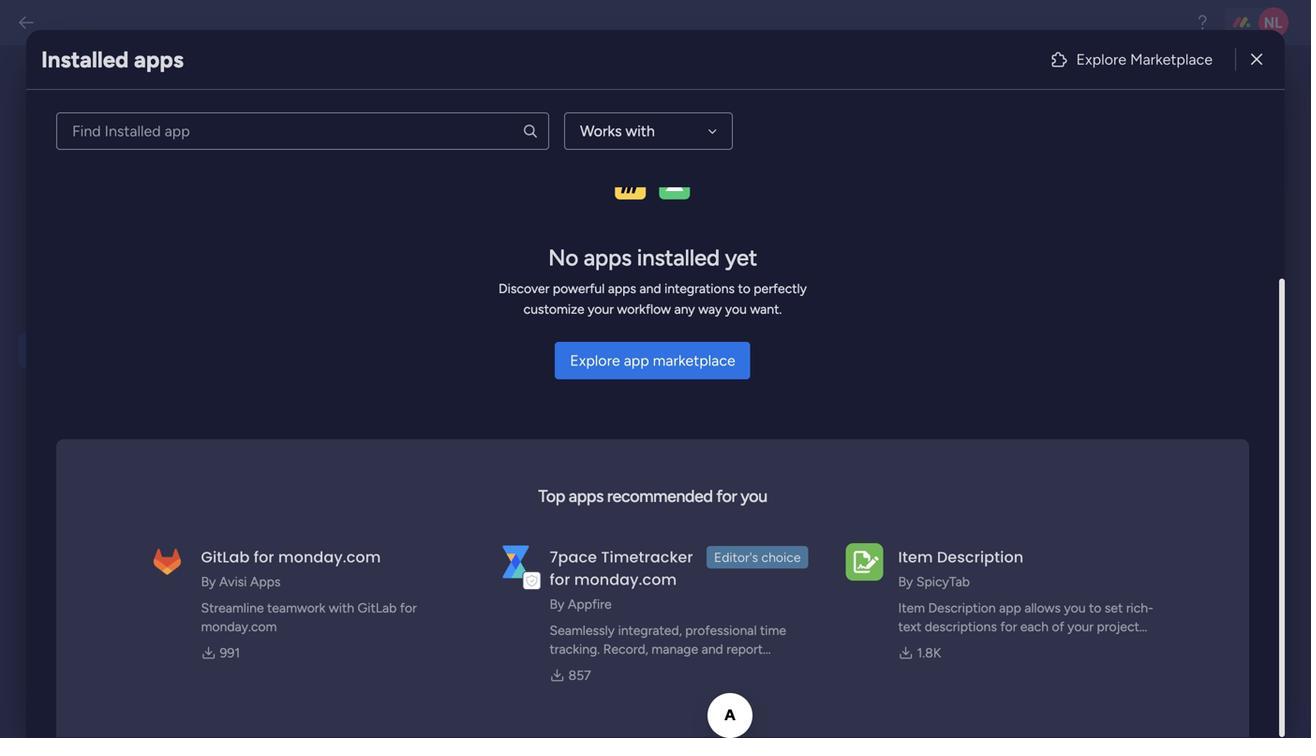 Task type: vqa. For each thing, say whether or not it's contained in the screenshot.
By Appfire
yes



Task type: locate. For each thing, give the bounding box(es) containing it.
item inside the 'item description app allows you to set rich- text descriptions for each of your project items'
[[899, 601, 925, 616]]

app logo image left avisi in the left of the page
[[149, 544, 186, 581]]

tracking.
[[550, 642, 600, 658]]

apps right no
[[584, 244, 632, 271]]

description for item description by spicytab
[[937, 547, 1024, 568]]

to left set
[[1089, 601, 1102, 616]]

api up "order"
[[476, 355, 497, 372]]

for inside streamline teamwork with gitlab for monday.com
[[400, 601, 417, 616]]

allows
[[1025, 601, 1061, 616]]

of
[[1052, 619, 1065, 635]]

0 horizontal spatial by
[[201, 574, 216, 590]]

back to workspace image
[[17, 13, 36, 32]]

monday.com
[[278, 547, 381, 568], [574, 570, 677, 591], [201, 619, 277, 635]]

and for installed
[[640, 281, 661, 297]]

no apps installed yet discover powerful apps and integrations to perfectly customize your workflow any way you want.
[[499, 244, 807, 317]]

2 item from the top
[[899, 601, 925, 616]]

explore for explore marketplace
[[1077, 51, 1127, 68]]

to
[[738, 281, 751, 297], [494, 376, 507, 393], [588, 397, 602, 414], [1089, 601, 1102, 616]]

in
[[442, 376, 453, 393]]

to inside the 'item description app allows you to set rich- text descriptions for each of your project items'
[[1089, 601, 1102, 616]]

item
[[899, 547, 933, 568], [899, 601, 925, 616]]

and inside no apps installed yet discover powerful apps and integrations to perfectly customize your workflow any way you want.
[[640, 281, 661, 297]]

api inside 'the api documentation can be found at developers.monday.com'
[[394, 256, 416, 273]]

by left the appfire at left
[[550, 597, 565, 613]]

integrations
[[665, 281, 735, 297]]

monday.com down timetracker
[[574, 570, 677, 591]]

991
[[220, 646, 240, 661]]

for inside gitlab for monday.com by avisi apps
[[254, 547, 274, 568]]

explore app marketplace button
[[555, 342, 751, 380]]

token right v2 on the top of page
[[375, 85, 430, 110]]

apps for top
[[569, 487, 604, 507]]

seamlessly
[[550, 623, 615, 639]]

and down the professional
[[702, 642, 724, 658]]

the up capabilities
[[368, 355, 391, 372]]

1 horizontal spatial app logo image
[[497, 544, 535, 581]]

professional
[[686, 623, 757, 639]]

item inside item description by spicytab
[[899, 547, 933, 568]]

1 horizontal spatial monday.com
[[278, 547, 381, 568]]

your inside no apps installed yet discover powerful apps and integrations to perfectly customize your workflow any way you want.
[[588, 301, 614, 317]]

order
[[456, 376, 490, 393]]

each
[[1021, 619, 1049, 635]]

1 horizontal spatial monday
[[599, 376, 650, 393]]

can
[[519, 256, 542, 273]]

customize
[[524, 301, 585, 317]]

app inside the 'item description app allows you to set rich- text descriptions for each of your project items'
[[1000, 601, 1022, 616]]

0 horizontal spatial app logo image
[[149, 544, 186, 581]]

1 horizontal spatial gitlab
[[358, 601, 397, 616]]

app logo image for gitlab for monday.com
[[149, 544, 186, 581]]

0 horizontal spatial gitlab
[[201, 547, 250, 568]]

app logo image
[[497, 544, 535, 581], [846, 544, 884, 581], [149, 544, 186, 581]]

project
[[1097, 619, 1140, 635]]

explore marketplace button
[[1036, 41, 1228, 78]]

2 the from the top
[[368, 355, 391, 372]]

api
[[311, 85, 343, 110], [368, 136, 390, 153], [394, 256, 416, 273], [476, 355, 497, 372], [368, 418, 389, 435]]

extra
[[621, 661, 651, 676]]

description inside item description by spicytab
[[937, 547, 1024, 568]]

monday
[[394, 355, 445, 372], [599, 376, 650, 393]]

your left workflow
[[588, 301, 614, 317]]

0 vertical spatial with
[[626, 122, 655, 140]]

app up each
[[1000, 601, 1022, 616]]

integrated,
[[618, 623, 682, 639]]

1 horizontal spatial with
[[626, 122, 655, 140]]

the inside the monday app api gives you powerful capabilities in order to enhance your monday app experience. it's very important to keep your api token secure.
[[368, 355, 391, 372]]

very
[[492, 397, 519, 414]]

description up 'descriptions' in the bottom of the page
[[929, 601, 996, 616]]

gitlab
[[201, 547, 250, 568], [358, 601, 397, 616]]

monday.com up teamwork
[[278, 547, 381, 568]]

token down api v2 token
[[394, 136, 431, 153]]

description for item description app allows you to set rich- text descriptions for each of your project items
[[929, 601, 996, 616]]

0 horizontal spatial monday.com
[[201, 619, 277, 635]]

0 vertical spatial item
[[899, 547, 933, 568]]

2 app logo image from the left
[[846, 544, 884, 581]]

857
[[569, 668, 591, 684]]

explore
[[1077, 51, 1127, 68], [570, 352, 620, 370]]

None search field
[[56, 113, 549, 150]]

2 horizontal spatial by
[[899, 574, 914, 590]]

item up text
[[899, 601, 925, 616]]

the inside 'the api documentation can be found at developers.monday.com'
[[368, 256, 391, 273]]

0 vertical spatial token
[[375, 85, 430, 110]]

you up enhance
[[537, 355, 560, 372]]

1 vertical spatial and
[[702, 642, 724, 658]]

apps right top
[[569, 487, 604, 507]]

2 vertical spatial monday.com
[[201, 619, 277, 635]]

1 item from the top
[[899, 547, 933, 568]]

description up spicytab
[[937, 547, 1024, 568]]

with right teamwork
[[329, 601, 354, 616]]

0 vertical spatial powerful
[[553, 281, 605, 297]]

the
[[599, 661, 618, 676]]

apps up administration
[[134, 46, 184, 73]]

description
[[937, 547, 1024, 568], [929, 601, 996, 616]]

0 vertical spatial monday
[[394, 355, 445, 372]]

1 horizontal spatial explore
[[1077, 51, 1127, 68]]

your right the keep
[[639, 397, 667, 414]]

apps down at
[[608, 281, 637, 297]]

1 horizontal spatial and
[[702, 642, 724, 658]]

by left avisi in the left of the page
[[201, 574, 216, 590]]

set
[[1105, 601, 1123, 616]]

app logo image left spicytab
[[846, 544, 884, 581]]

1 vertical spatial item
[[899, 601, 925, 616]]

documentation
[[419, 256, 516, 273]]

you up of
[[1064, 601, 1086, 616]]

2 horizontal spatial monday.com
[[574, 570, 677, 591]]

monday.com inside streamline teamwork with gitlab for monday.com
[[201, 619, 277, 635]]

api up developers.monday.com link
[[394, 256, 416, 273]]

you inside no apps installed yet discover powerful apps and integrations to perfectly customize your workflow any way you want.
[[725, 301, 747, 317]]

you
[[725, 301, 747, 317], [537, 355, 560, 372], [741, 487, 768, 507], [1064, 601, 1086, 616]]

you right the "way"
[[725, 301, 747, 317]]

powerful down found at the left
[[553, 281, 605, 297]]

app up in
[[448, 355, 472, 372]]

keep
[[605, 397, 635, 414]]

token
[[375, 85, 430, 110], [394, 136, 431, 153]]

app
[[624, 352, 649, 370], [448, 355, 472, 372], [368, 397, 391, 414], [1000, 601, 1022, 616]]

0 vertical spatial gitlab
[[201, 547, 250, 568]]

item up spicytab
[[899, 547, 933, 568]]

top apps recommended for you
[[538, 487, 768, 507]]

app up the keep
[[624, 352, 649, 370]]

by left spicytab
[[899, 574, 914, 590]]

0 vertical spatial explore
[[1077, 51, 1127, 68]]

with right the works
[[626, 122, 655, 140]]

gitlab right teamwork
[[358, 601, 397, 616]]

0 horizontal spatial and
[[640, 281, 661, 297]]

powerful up the keep
[[564, 355, 619, 372]]

0 vertical spatial and
[[640, 281, 661, 297]]

workflow
[[617, 301, 671, 317]]

for inside 7pace timetracker for monday.com
[[550, 570, 570, 591]]

the for the monday app api gives you powerful capabilities in order to enhance your monday app experience. it's very important to keep your api token secure.
[[368, 355, 391, 372]]

and up workflow
[[640, 281, 661, 297]]

gives
[[501, 355, 534, 372]]

0 horizontal spatial monday
[[394, 355, 445, 372]]

appfire
[[568, 597, 612, 613]]

your right of
[[1068, 619, 1094, 635]]

explore left marketplace
[[1077, 51, 1127, 68]]

description inside the 'item description app allows you to set rich- text descriptions for each of your project items'
[[929, 601, 996, 616]]

0 horizontal spatial explore
[[570, 352, 620, 370]]

0 vertical spatial description
[[937, 547, 1024, 568]]

by inside gitlab for monday.com by avisi apps
[[201, 574, 216, 590]]

the up the developers.monday.com
[[368, 256, 391, 273]]

1 the from the top
[[368, 256, 391, 273]]

powerful
[[553, 281, 605, 297], [564, 355, 619, 372]]

monday up the keep
[[599, 376, 650, 393]]

noah lott image
[[1259, 8, 1289, 38]]

apps
[[134, 46, 184, 73], [584, 244, 632, 271], [608, 281, 637, 297], [569, 487, 604, 507]]

0 horizontal spatial with
[[329, 601, 354, 616]]

monday.com down streamline in the left of the page
[[201, 619, 277, 635]]

capabilities
[[368, 376, 438, 393]]

you up 'editor's choice'
[[741, 487, 768, 507]]

0 vertical spatial the
[[368, 256, 391, 273]]

administration learn more
[[33, 80, 220, 137]]

powerful inside the monday app api gives you powerful capabilities in order to enhance your monday app experience. it's very important to keep your api token secure.
[[564, 355, 619, 372]]

1 vertical spatial monday.com
[[574, 570, 677, 591]]

editor's choice
[[714, 550, 801, 566]]

the
[[368, 256, 391, 273], [368, 355, 391, 372]]

to inside no apps installed yet discover powerful apps and integrations to perfectly customize your workflow any way you want.
[[738, 281, 751, 297]]

0 vertical spatial monday.com
[[278, 547, 381, 568]]

1 vertical spatial with
[[329, 601, 354, 616]]

1 vertical spatial gitlab
[[358, 601, 397, 616]]

monday up capabilities
[[394, 355, 445, 372]]

item for item description app allows you to set rich- text descriptions for each of your project items
[[899, 601, 925, 616]]

1 vertical spatial powerful
[[564, 355, 619, 372]]

marketplace
[[653, 352, 736, 370]]

timetracker
[[601, 547, 693, 568]]

report
[[727, 642, 763, 658]]

gitlab up avisi in the left of the page
[[201, 547, 250, 568]]

1 vertical spatial token
[[394, 136, 431, 153]]

explore up the keep
[[570, 352, 620, 370]]

1 vertical spatial description
[[929, 601, 996, 616]]

1 vertical spatial explore
[[570, 352, 620, 370]]

no apps installed banner image
[[531, 108, 775, 200]]

token
[[392, 418, 428, 435]]

with
[[626, 122, 655, 140], [329, 601, 354, 616]]

gitlab for monday.com by avisi apps
[[201, 547, 381, 590]]

seamlessly integrated, professional time tracking. record, manage and report without the extra work.
[[550, 623, 787, 676]]

angle down image
[[708, 124, 717, 138]]

dapulse x slim image
[[1252, 48, 1263, 71]]

app logo image left "7pace"
[[497, 544, 535, 581]]

apps for installed
[[134, 46, 184, 73]]

1 vertical spatial the
[[368, 355, 391, 372]]

to up want.
[[738, 281, 751, 297]]

7pace timetracker for monday.com
[[550, 547, 693, 591]]

experience.
[[395, 397, 467, 414]]

gitlab inside streamline teamwork with gitlab for monday.com
[[358, 601, 397, 616]]

and inside seamlessly integrated, professional time tracking. record, manage and report without the extra work.
[[702, 642, 724, 658]]

2 horizontal spatial app logo image
[[846, 544, 884, 581]]

help image
[[1194, 13, 1212, 32]]

you inside the monday app api gives you powerful capabilities in order to enhance your monday app experience. it's very important to keep your api token secure.
[[537, 355, 560, 372]]

and for professional
[[702, 642, 724, 658]]

manage
[[652, 642, 699, 658]]

3 app logo image from the left
[[149, 544, 186, 581]]

1 horizontal spatial by
[[550, 597, 565, 613]]



Task type: describe. For each thing, give the bounding box(es) containing it.
to left the keep
[[588, 397, 602, 414]]

spicytab
[[917, 574, 970, 590]]

the api documentation can be found at developers.monday.com
[[368, 256, 618, 294]]

regenerate button
[[613, 130, 686, 160]]

works with
[[580, 122, 655, 140]]

want.
[[750, 301, 782, 317]]

discover
[[499, 281, 550, 297]]

1 vertical spatial monday
[[599, 376, 650, 393]]

by inside item description by spicytab
[[899, 574, 914, 590]]

1 app logo image from the left
[[497, 544, 535, 581]]

your up important
[[568, 376, 596, 393]]

personal
[[311, 136, 365, 153]]

administration
[[33, 80, 220, 113]]

apps for no
[[584, 244, 632, 271]]

recommended
[[607, 487, 713, 507]]

installed
[[637, 244, 720, 271]]

editor's
[[714, 550, 759, 566]]

7pace
[[550, 547, 597, 568]]

stats
[[122, 423, 158, 443]]

no
[[548, 244, 579, 271]]

api right personal
[[368, 136, 390, 153]]

at
[[605, 256, 618, 273]]

you inside the 'item description app allows you to set rich- text descriptions for each of your project items'
[[1064, 601, 1086, 616]]

record,
[[603, 642, 649, 658]]

any
[[675, 301, 695, 317]]

for inside the 'item description app allows you to set rich- text descriptions for each of your project items'
[[1001, 619, 1018, 635]]

teamwork
[[267, 601, 326, 616]]

rich-
[[1127, 601, 1154, 616]]

explore for explore app marketplace
[[570, 352, 620, 370]]

works
[[580, 122, 622, 140]]

perfectly
[[754, 281, 807, 297]]

1.8k
[[917, 646, 942, 661]]

secure.
[[432, 418, 477, 435]]

items
[[899, 638, 931, 654]]

streamline teamwork with gitlab for monday.com
[[201, 601, 417, 635]]

token for personal api token
[[394, 136, 431, 153]]

item for item description by spicytab
[[899, 547, 933, 568]]

found
[[565, 256, 602, 273]]

streamline
[[201, 601, 264, 616]]

without
[[550, 661, 595, 676]]

usage stats button
[[19, 415, 236, 451]]

the monday app api gives you powerful capabilities in order to enhance your monday app experience. it's very important to keep your api token secure.
[[368, 355, 667, 435]]

powerful inside no apps installed yet discover powerful apps and integrations to perfectly customize your workflow any way you want.
[[553, 281, 605, 297]]

explore app marketplace
[[570, 352, 736, 370]]

top
[[538, 487, 565, 507]]

text
[[899, 619, 922, 635]]

personal api token
[[311, 136, 431, 153]]

your inside the 'item description app allows you to set rich- text descriptions for each of your project items'
[[1068, 619, 1094, 635]]

avisi
[[219, 574, 247, 590]]

learn more link
[[33, 118, 236, 139]]

more
[[71, 120, 104, 137]]

item description app allows you to set rich- text descriptions for each of your project items
[[899, 601, 1154, 654]]

app down capabilities
[[368, 397, 391, 414]]

api v2 token
[[311, 85, 430, 110]]

descriptions
[[925, 619, 997, 635]]

with inside streamline teamwork with gitlab for monday.com
[[329, 601, 354, 616]]

search image
[[522, 123, 539, 140]]

installed apps
[[41, 46, 184, 73]]

developers.monday.com
[[368, 278, 521, 294]]

work.
[[654, 661, 685, 676]]

monday.com inside gitlab for monday.com by avisi apps
[[278, 547, 381, 568]]

regenerate
[[621, 138, 679, 152]]

learn
[[33, 120, 68, 137]]

usage stats
[[70, 423, 158, 443]]

gitlab inside gitlab for monday.com by avisi apps
[[201, 547, 250, 568]]

app inside button
[[624, 352, 649, 370]]

way
[[699, 301, 722, 317]]

api left v2 on the top of page
[[311, 85, 343, 110]]

apps
[[250, 574, 281, 590]]

Search for an app search field
[[56, 113, 549, 150]]

choice
[[762, 550, 801, 566]]

the for the api documentation can be found at developers.monday.com
[[368, 256, 391, 273]]

token for api v2 token
[[375, 85, 430, 110]]

installed
[[41, 46, 129, 73]]

usage
[[70, 423, 118, 443]]

monday.com inside 7pace timetracker for monday.com
[[574, 570, 677, 591]]

important
[[523, 397, 585, 414]]

time
[[760, 623, 787, 639]]

explore marketplace
[[1077, 51, 1213, 68]]

yet
[[725, 244, 758, 271]]

developers.monday.com link
[[368, 278, 521, 294]]

to up very
[[494, 376, 507, 393]]

marketplace
[[1131, 51, 1213, 68]]

app logo image for item description
[[846, 544, 884, 581]]

by appfire
[[550, 597, 612, 613]]

v2
[[348, 85, 370, 110]]

api left token
[[368, 418, 389, 435]]

item description by spicytab
[[899, 547, 1024, 590]]

be
[[545, 256, 561, 273]]

it's
[[470, 397, 489, 414]]

enhance
[[510, 376, 564, 393]]



